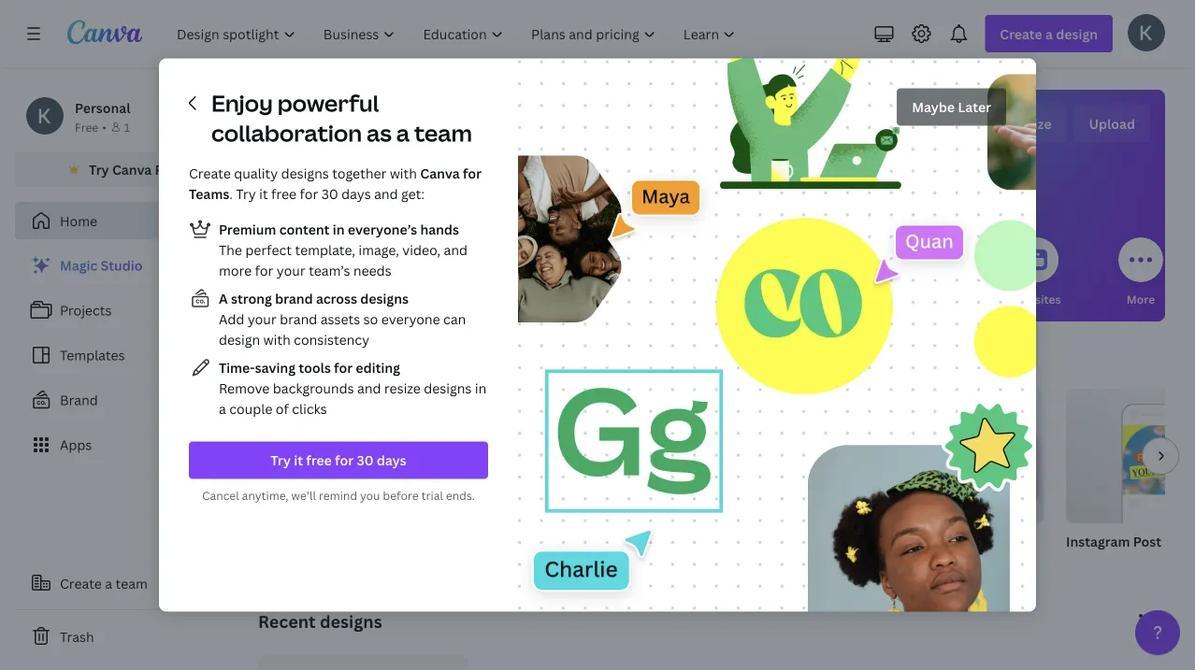 Task type: locate. For each thing, give the bounding box(es) containing it.
a left couple
[[219, 400, 226, 418]]

0 vertical spatial days
[[342, 185, 371, 203]]

magic
[[60, 257, 98, 275]]

0 horizontal spatial try
[[89, 160, 109, 178]]

across
[[316, 290, 357, 308]]

0 horizontal spatial with
[[263, 331, 291, 349]]

and for time-saving tools for editing remove backgrounds and resize designs in a couple of clicks
[[357, 380, 381, 398]]

group for presentation (16:9)
[[662, 389, 842, 524]]

0 vertical spatial free
[[271, 185, 297, 203]]

1 vertical spatial 30
[[357, 452, 374, 470]]

0 vertical spatial try
[[89, 160, 109, 178]]

1 horizontal spatial free
[[306, 452, 332, 470]]

video,
[[403, 241, 441, 259]]

in
[[333, 221, 345, 239], [475, 380, 487, 398]]

home
[[60, 212, 97, 230]]

1 vertical spatial days
[[377, 452, 407, 470]]

saving
[[255, 359, 296, 377]]

collaboration
[[211, 118, 362, 148]]

free inside 'try it free for 30 days' button
[[306, 452, 332, 470]]

1 horizontal spatial in
[[475, 380, 487, 398]]

in up template,
[[333, 221, 345, 239]]

instagram post (squa
[[1067, 533, 1196, 551]]

maybe
[[912, 98, 955, 116]]

0 vertical spatial with
[[390, 165, 417, 182]]

your inside a strong brand across designs add your brand assets so everyone can design with consistency
[[248, 311, 277, 328]]

0 horizontal spatial team
[[116, 575, 148, 593]]

try down •
[[89, 160, 109, 178]]

1 vertical spatial in
[[475, 380, 487, 398]]

magic studio
[[60, 257, 143, 275]]

team up trash link
[[116, 575, 148, 593]]

(16:9)
[[748, 533, 784, 551]]

create inside button
[[60, 575, 102, 593]]

remove
[[219, 380, 270, 398]]

designs down try...
[[424, 380, 472, 398]]

a right as
[[396, 118, 410, 148]]

4 group from the left
[[865, 389, 1044, 524]]

projects link
[[15, 292, 243, 329]]

with up you
[[263, 331, 291, 349]]

0 vertical spatial 30
[[322, 185, 338, 203]]

in right resize
[[475, 380, 487, 398]]

try up anytime,
[[271, 452, 291, 470]]

you
[[258, 351, 289, 374]]

your down the strong
[[248, 311, 277, 328]]

to
[[389, 351, 406, 374]]

1 vertical spatial team
[[116, 575, 148, 593]]

0 horizontal spatial a
[[105, 575, 112, 593]]

your
[[277, 262, 306, 280], [248, 311, 277, 328]]

2 vertical spatial you
[[360, 488, 380, 504]]

0 vertical spatial design
[[709, 111, 805, 152]]

powerful
[[278, 88, 379, 118]]

5 group from the left
[[1067, 389, 1196, 524]]

will
[[593, 111, 641, 152]]

a up trash link
[[105, 575, 112, 593]]

as
[[367, 118, 392, 148]]

instagram
[[1067, 533, 1131, 551]]

designs up so
[[361, 290, 409, 308]]

1 vertical spatial free
[[306, 452, 332, 470]]

whiteboard group
[[460, 389, 640, 575]]

create a team button
[[15, 565, 243, 603]]

and inside time-saving tools for editing remove backgrounds and resize designs in a couple of clicks
[[357, 380, 381, 398]]

team right as
[[414, 118, 472, 148]]

create up trash
[[60, 575, 102, 593]]

2 group from the left
[[460, 389, 640, 524]]

a
[[396, 118, 410, 148], [219, 400, 226, 418], [105, 575, 112, 593]]

clicks
[[292, 400, 327, 418]]

canva up get:
[[420, 165, 460, 182]]

print products button
[[892, 225, 971, 322]]

create for create a team
[[60, 575, 102, 593]]

1 horizontal spatial it
[[294, 452, 303, 470]]

list
[[189, 218, 488, 420], [15, 247, 243, 464]]

canva inside canva for teams
[[420, 165, 460, 182]]

today?
[[811, 111, 916, 152]]

0 horizontal spatial design
[[219, 331, 260, 349]]

0 horizontal spatial in
[[333, 221, 345, 239]]

2 horizontal spatial a
[[396, 118, 410, 148]]

it down quality
[[259, 185, 268, 203]]

it
[[259, 185, 268, 203], [294, 452, 303, 470]]

2 vertical spatial try
[[271, 452, 291, 470]]

free up 'we'll'
[[306, 452, 332, 470]]

try canva pro
[[89, 160, 177, 178]]

websites button
[[1012, 225, 1062, 322]]

2 vertical spatial and
[[357, 380, 381, 398]]

a strong brand across designs add your brand assets so everyone can design with consistency
[[219, 290, 466, 349]]

30 up cancel anytime, we'll remind you before trial ends. at the bottom of page
[[357, 452, 374, 470]]

you might want to try...
[[258, 351, 447, 374]]

the
[[219, 241, 242, 259]]

add
[[219, 311, 245, 328]]

can
[[444, 311, 466, 328]]

team
[[414, 118, 472, 148], [116, 575, 148, 593]]

projects
[[60, 302, 112, 320]]

and left get:
[[374, 185, 398, 203]]

1 horizontal spatial 30
[[357, 452, 374, 470]]

1 vertical spatial a
[[219, 400, 226, 418]]

together
[[332, 165, 387, 182]]

(squa
[[1165, 533, 1196, 551]]

canva inside button
[[112, 160, 152, 178]]

premium content in everyone's hands the perfect template, image, video, and more for your team's needs
[[219, 221, 468, 280]]

needs
[[354, 262, 392, 280]]

days down together
[[342, 185, 371, 203]]

1 horizontal spatial create
[[189, 165, 231, 182]]

1 vertical spatial create
[[60, 575, 102, 593]]

free
[[271, 185, 297, 203], [306, 452, 332, 470]]

try
[[89, 160, 109, 178], [236, 185, 256, 203], [271, 452, 291, 470]]

websites
[[1012, 291, 1062, 307]]

days up before
[[377, 452, 407, 470]]

a inside button
[[105, 575, 112, 593]]

editing
[[356, 359, 400, 377]]

your up "for"
[[277, 262, 306, 280]]

2 horizontal spatial try
[[271, 452, 291, 470]]

canva left pro
[[112, 160, 152, 178]]

create up the "teams"
[[189, 165, 231, 182]]

1 vertical spatial and
[[444, 241, 468, 259]]

brand down for you
[[280, 311, 317, 328]]

for
[[283, 291, 301, 307]]

cancel anytime, we'll remind you before trial ends.
[[202, 488, 475, 504]]

days
[[342, 185, 371, 203], [377, 452, 407, 470]]

trial
[[422, 488, 443, 504]]

1 horizontal spatial a
[[219, 400, 226, 418]]

group
[[258, 389, 438, 524], [460, 389, 640, 524], [662, 389, 842, 524], [865, 389, 1044, 524], [1067, 389, 1196, 524]]

maybe later button
[[898, 88, 1007, 126]]

1 horizontal spatial try
[[236, 185, 256, 203]]

template,
[[295, 241, 356, 259]]

designs right recent
[[320, 611, 382, 633]]

image,
[[359, 241, 399, 259]]

0 vertical spatial and
[[374, 185, 398, 203]]

.
[[230, 185, 233, 203]]

0 horizontal spatial create
[[60, 575, 102, 593]]

designs
[[281, 165, 329, 182], [361, 290, 409, 308], [424, 380, 472, 398], [320, 611, 382, 633]]

0 vertical spatial create
[[189, 165, 231, 182]]

a
[[219, 290, 228, 308]]

you right "for"
[[303, 291, 324, 307]]

later
[[958, 98, 992, 116]]

you left before
[[360, 488, 380, 504]]

canva for teams
[[189, 165, 482, 203]]

1 horizontal spatial with
[[390, 165, 417, 182]]

30 down create quality designs together with
[[322, 185, 338, 203]]

brand
[[275, 290, 313, 308], [280, 311, 317, 328]]

30 inside button
[[357, 452, 374, 470]]

want
[[344, 351, 385, 374]]

create for create quality designs together with
[[189, 165, 231, 182]]

and
[[374, 185, 398, 203], [444, 241, 468, 259], [357, 380, 381, 398]]

backgrounds
[[273, 380, 354, 398]]

more button
[[1119, 225, 1164, 322]]

0 vertical spatial your
[[277, 262, 306, 280]]

None search field
[[431, 174, 993, 211]]

0 vertical spatial team
[[414, 118, 472, 148]]

1 horizontal spatial days
[[377, 452, 407, 470]]

0 horizontal spatial you
[[303, 291, 324, 307]]

2 vertical spatial a
[[105, 575, 112, 593]]

for
[[463, 165, 482, 182], [300, 185, 318, 203], [255, 262, 274, 280], [334, 359, 353, 377], [335, 452, 354, 470]]

videos button
[[805, 225, 850, 322]]

assets
[[321, 311, 360, 328]]

0 horizontal spatial free
[[271, 185, 297, 203]]

and down hands
[[444, 241, 468, 259]]

0 vertical spatial in
[[333, 221, 345, 239]]

with up get:
[[390, 165, 417, 182]]

30
[[322, 185, 338, 203], [357, 452, 374, 470]]

free down create quality designs together with
[[271, 185, 297, 203]]

0 horizontal spatial canva
[[112, 160, 152, 178]]

new
[[199, 259, 223, 272]]

2 horizontal spatial you
[[647, 111, 703, 152]]

a inside the enjoy powerful collaboration as a team
[[396, 118, 410, 148]]

in inside time-saving tools for editing remove backgrounds and resize designs in a couple of clicks
[[475, 380, 487, 398]]

tools
[[299, 359, 331, 377]]

instagram post (square) group
[[1067, 389, 1196, 575]]

0 vertical spatial it
[[259, 185, 268, 203]]

1 horizontal spatial canva
[[420, 165, 460, 182]]

content
[[280, 221, 330, 239]]

1 vertical spatial design
[[219, 331, 260, 349]]

you inside button
[[303, 291, 324, 307]]

1 vertical spatial you
[[303, 291, 324, 307]]

brand right the strong
[[275, 290, 313, 308]]

try right .
[[236, 185, 256, 203]]

1 horizontal spatial team
[[414, 118, 472, 148]]

1 vertical spatial with
[[263, 331, 291, 349]]

in inside premium content in everyone's hands the perfect template, image, video, and more for your team's needs
[[333, 221, 345, 239]]

3 group from the left
[[662, 389, 842, 524]]

premium
[[219, 221, 276, 239]]

1 vertical spatial your
[[248, 311, 277, 328]]

you right will
[[647, 111, 703, 152]]

0 vertical spatial a
[[396, 118, 410, 148]]

maybe later
[[912, 98, 992, 116]]

1 vertical spatial it
[[294, 452, 303, 470]]

and down editing
[[357, 380, 381, 398]]

it up 'we'll'
[[294, 452, 303, 470]]

try canva pro button
[[15, 152, 243, 187]]



Task type: describe. For each thing, give the bounding box(es) containing it.
trash link
[[15, 618, 243, 656]]

for inside time-saving tools for editing remove backgrounds and resize designs in a couple of clicks
[[334, 359, 353, 377]]

whiteboards
[[478, 291, 548, 307]]

docs
[[394, 291, 422, 307]]

time-
[[219, 359, 255, 377]]

print products
[[892, 291, 971, 307]]

personal
[[75, 99, 130, 116]]

anytime,
[[242, 488, 289, 504]]

more
[[1127, 291, 1156, 307]]

free
[[75, 119, 98, 135]]

0 vertical spatial you
[[647, 111, 703, 152]]

resize
[[384, 380, 421, 398]]

everyone's
[[348, 221, 417, 239]]

ends.
[[446, 488, 475, 504]]

and inside premium content in everyone's hands the perfect template, image, video, and more for your team's needs
[[444, 241, 468, 259]]

apps
[[60, 436, 92, 454]]

presentations button
[[580, 225, 655, 322]]

teams
[[189, 185, 230, 203]]

for inside canva for teams
[[463, 165, 482, 182]]

design inside a strong brand across designs add your brand assets so everyone can design with consistency
[[219, 331, 260, 349]]

hands
[[421, 221, 459, 239]]

team inside create a team button
[[116, 575, 148, 593]]

social media button
[[688, 225, 757, 322]]

for inside button
[[335, 452, 354, 470]]

get:
[[401, 185, 425, 203]]

recent
[[258, 611, 316, 633]]

what will you design today?
[[508, 111, 916, 152]]

designs up . try it free for 30 days and get:
[[281, 165, 329, 182]]

might
[[293, 351, 341, 374]]

post
[[1134, 533, 1162, 551]]

for you
[[283, 291, 324, 307]]

designs inside time-saving tools for editing remove backgrounds and resize designs in a couple of clicks
[[424, 380, 472, 398]]

time-saving tools for editing remove backgrounds and resize designs in a couple of clicks
[[219, 359, 487, 418]]

social
[[688, 291, 721, 307]]

templates link
[[15, 337, 243, 374]]

presentations
[[580, 291, 655, 307]]

for you button
[[281, 225, 326, 322]]

team's
[[309, 262, 350, 280]]

products
[[922, 291, 971, 307]]

try for try it free for 30 days
[[271, 452, 291, 470]]

•
[[102, 119, 107, 135]]

we'll
[[291, 488, 316, 504]]

everyone
[[381, 311, 440, 328]]

video group
[[865, 389, 1044, 575]]

group for whiteboard
[[460, 389, 640, 524]]

designs inside a strong brand across designs add your brand assets so everyone can design with consistency
[[361, 290, 409, 308]]

studio
[[101, 257, 143, 275]]

strong
[[231, 290, 272, 308]]

team inside the enjoy powerful collaboration as a team
[[414, 118, 472, 148]]

your inside premium content in everyone's hands the perfect template, image, video, and more for your team's needs
[[277, 262, 306, 280]]

print
[[892, 291, 919, 307]]

0 horizontal spatial days
[[342, 185, 371, 203]]

create quality designs together with
[[189, 165, 420, 182]]

couple
[[229, 400, 273, 418]]

consistency
[[294, 331, 370, 349]]

a inside time-saving tools for editing remove backgrounds and resize designs in a couple of clicks
[[219, 400, 226, 418]]

group for video
[[865, 389, 1044, 524]]

1 horizontal spatial you
[[360, 488, 380, 504]]

for inside premium content in everyone's hands the perfect template, image, video, and more for your team's needs
[[255, 262, 274, 280]]

perfect
[[245, 241, 292, 259]]

whiteboards button
[[478, 225, 548, 322]]

. try it free for 30 days and get:
[[230, 185, 425, 203]]

enjoy powerful collaboration as a team
[[211, 88, 472, 148]]

1 horizontal spatial design
[[709, 111, 805, 152]]

what
[[508, 111, 587, 152]]

social media
[[688, 291, 757, 307]]

before
[[383, 488, 419, 504]]

presentation (16:9) group
[[662, 389, 842, 575]]

0 horizontal spatial 30
[[322, 185, 338, 203]]

try it free for 30 days button
[[189, 442, 488, 480]]

1 vertical spatial brand
[[280, 311, 317, 328]]

try for try canva pro
[[89, 160, 109, 178]]

pro
[[155, 160, 177, 178]]

whiteboard
[[460, 533, 535, 551]]

list containing premium content in everyone's hands
[[189, 218, 488, 420]]

presentation (16:9)
[[662, 533, 784, 551]]

recent designs
[[258, 611, 382, 633]]

1 group from the left
[[258, 389, 438, 524]]

trash
[[60, 628, 94, 646]]

media
[[723, 291, 757, 307]]

and for . try it free for 30 days and get:
[[374, 185, 398, 203]]

1 vertical spatial try
[[236, 185, 256, 203]]

with inside a strong brand across designs add your brand assets so everyone can design with consistency
[[263, 331, 291, 349]]

list containing magic studio
[[15, 247, 243, 464]]

docs button
[[385, 225, 430, 322]]

home link
[[15, 202, 243, 240]]

top level navigation element
[[165, 15, 752, 52]]

0 vertical spatial brand
[[275, 290, 313, 308]]

so
[[364, 311, 378, 328]]

of
[[276, 400, 289, 418]]

presentation
[[662, 533, 744, 551]]

brand link
[[15, 382, 243, 419]]

days inside button
[[377, 452, 407, 470]]

group for instagram post (squa
[[1067, 389, 1196, 524]]

it inside 'try it free for 30 days' button
[[294, 452, 303, 470]]

cancel
[[202, 488, 239, 504]]

0 horizontal spatial it
[[259, 185, 268, 203]]

videos
[[809, 291, 846, 307]]

apps link
[[15, 427, 243, 464]]



Task type: vqa. For each thing, say whether or not it's contained in the screenshot.
it to the left
yes



